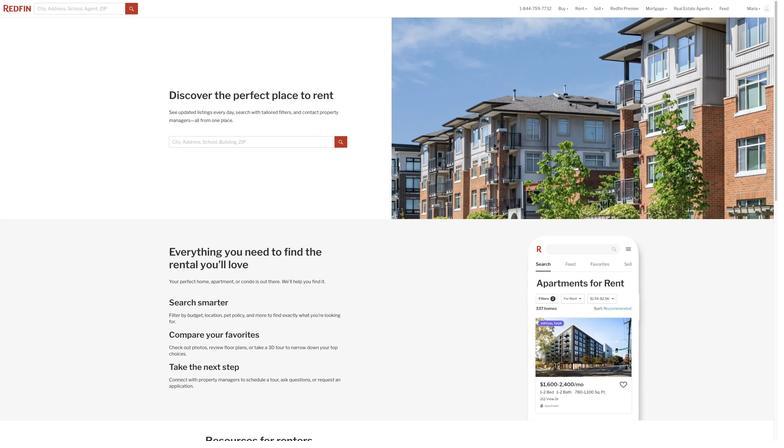 Task type: vqa. For each thing, say whether or not it's contained in the screenshot.
94131
no



Task type: locate. For each thing, give the bounding box(es) containing it.
▾
[[567, 6, 569, 11], [585, 6, 587, 11], [602, 6, 604, 11], [665, 6, 667, 11], [711, 6, 713, 11], [759, 6, 761, 11]]

1 horizontal spatial perfect
[[233, 89, 270, 102]]

to right more
[[268, 313, 272, 318]]

2 horizontal spatial the
[[305, 246, 322, 258]]

favorites
[[225, 330, 259, 340]]

from
[[200, 118, 211, 123]]

maria ▾
[[747, 6, 761, 11]]

to right tour
[[286, 345, 290, 351]]

1 vertical spatial the
[[305, 246, 322, 258]]

the for step
[[189, 362, 202, 372]]

0 vertical spatial property
[[320, 110, 339, 115]]

0 vertical spatial your
[[206, 330, 223, 340]]

0 vertical spatial and
[[293, 110, 301, 115]]

and right filters,
[[293, 110, 301, 115]]

2 vertical spatial find
[[273, 313, 281, 318]]

out right is
[[260, 279, 267, 285]]

search smarter
[[169, 298, 228, 308]]

out
[[260, 279, 267, 285], [184, 345, 191, 351]]

0 vertical spatial you
[[225, 246, 243, 258]]

everything
[[169, 246, 222, 258]]

or left request
[[312, 377, 317, 383]]

submit search image
[[129, 7, 134, 11]]

out inside check out photos, review floor plans, or take a 3d tour to narrow down your top choices.
[[184, 345, 191, 351]]

1 vertical spatial property
[[199, 377, 217, 383]]

you
[[225, 246, 243, 258], [303, 279, 311, 285]]

perfect right your
[[180, 279, 196, 285]]

real
[[674, 6, 682, 11]]

rental
[[169, 258, 198, 271]]

tour,
[[270, 377, 280, 383]]

buy
[[558, 6, 566, 11]]

1 vertical spatial and
[[246, 313, 254, 318]]

1 horizontal spatial or
[[249, 345, 253, 351]]

with up application.
[[188, 377, 198, 383]]

1 horizontal spatial the
[[215, 89, 231, 102]]

a left 3d
[[265, 345, 267, 351]]

2 horizontal spatial or
[[312, 377, 317, 383]]

feed
[[720, 6, 729, 11]]

5 ▾ from the left
[[711, 6, 713, 11]]

0 horizontal spatial find
[[273, 313, 281, 318]]

0 vertical spatial the
[[215, 89, 231, 102]]

with inside see updated listings every day, search with tailored filters, and contact property managers—all from one place.
[[251, 110, 261, 115]]

next
[[204, 362, 221, 372]]

1 horizontal spatial you
[[303, 279, 311, 285]]

home,
[[197, 279, 210, 285]]

to inside check out photos, review floor plans, or take a 3d tour to narrow down your top choices.
[[286, 345, 290, 351]]

1 horizontal spatial your
[[320, 345, 330, 351]]

property inside connect with property managers to schedule a tour, ask questions, or request an application.
[[199, 377, 217, 383]]

2 vertical spatial the
[[189, 362, 202, 372]]

1-
[[520, 6, 523, 11]]

▾ for rent ▾
[[585, 6, 587, 11]]

3 ▾ from the left
[[602, 6, 604, 11]]

0 vertical spatial with
[[251, 110, 261, 115]]

managers—all
[[169, 118, 199, 123]]

filter by budget, location, pet policy, and more to find exactly what you're looking for.
[[169, 313, 341, 325]]

a inside check out photos, review floor plans, or take a 3d tour to narrow down your top choices.
[[265, 345, 267, 351]]

4 ▾ from the left
[[665, 6, 667, 11]]

0 vertical spatial or
[[236, 279, 240, 285]]

1 horizontal spatial find
[[284, 246, 303, 258]]

0 vertical spatial perfect
[[233, 89, 270, 102]]

0 horizontal spatial and
[[246, 313, 254, 318]]

need
[[245, 246, 269, 258]]

1 horizontal spatial and
[[293, 110, 301, 115]]

you right the "help"
[[303, 279, 311, 285]]

1 vertical spatial out
[[184, 345, 191, 351]]

property
[[320, 110, 339, 115], [199, 377, 217, 383]]

top
[[331, 345, 338, 351]]

request
[[318, 377, 334, 383]]

and inside filter by budget, location, pet policy, and more to find exactly what you're looking for.
[[246, 313, 254, 318]]

buy ▾ button
[[558, 0, 569, 17]]

sell ▾ button
[[591, 0, 607, 17]]

a
[[265, 345, 267, 351], [267, 377, 269, 383]]

3d
[[268, 345, 275, 351]]

redfin premier
[[611, 6, 639, 11]]

find
[[284, 246, 303, 258], [312, 279, 320, 285], [273, 313, 281, 318]]

0 vertical spatial a
[[265, 345, 267, 351]]

▾ right rent
[[585, 6, 587, 11]]

your up review
[[206, 330, 223, 340]]

your
[[206, 330, 223, 340], [320, 345, 330, 351]]

with
[[251, 110, 261, 115], [188, 377, 198, 383]]

with right search
[[251, 110, 261, 115]]

1 horizontal spatial with
[[251, 110, 261, 115]]

to right the need
[[271, 246, 282, 258]]

or inside check out photos, review floor plans, or take a 3d tour to narrow down your top choices.
[[249, 345, 253, 351]]

to
[[301, 89, 311, 102], [271, 246, 282, 258], [268, 313, 272, 318], [286, 345, 290, 351], [241, 377, 245, 383]]

exactly
[[282, 313, 298, 318]]

you left the need
[[225, 246, 243, 258]]

▾ right sell
[[602, 6, 604, 11]]

is
[[256, 279, 259, 285]]

submit search image
[[339, 140, 343, 145]]

0 horizontal spatial property
[[199, 377, 217, 383]]

or left take
[[249, 345, 253, 351]]

to inside filter by budget, location, pet policy, and more to find exactly what you're looking for.
[[268, 313, 272, 318]]

search
[[236, 110, 250, 115]]

0 vertical spatial out
[[260, 279, 267, 285]]

▾ right agents
[[711, 6, 713, 11]]

discover the perfect place to rent
[[169, 89, 334, 102]]

your left top on the bottom left of page
[[320, 345, 330, 351]]

managers
[[218, 377, 240, 383]]

and left more
[[246, 313, 254, 318]]

▾ right 'buy'
[[567, 6, 569, 11]]

an
[[335, 377, 341, 383]]

property down rent
[[320, 110, 339, 115]]

1 horizontal spatial property
[[320, 110, 339, 115]]

0 horizontal spatial the
[[189, 362, 202, 372]]

▾ inside "link"
[[711, 6, 713, 11]]

▾ right maria
[[759, 6, 761, 11]]

1 ▾ from the left
[[567, 6, 569, 11]]

you're
[[311, 313, 324, 318]]

1 vertical spatial with
[[188, 377, 198, 383]]

1 vertical spatial a
[[267, 377, 269, 383]]

you'll
[[200, 258, 226, 271]]

2 ▾ from the left
[[585, 6, 587, 11]]

pet
[[224, 313, 231, 318]]

1 vertical spatial perfect
[[180, 279, 196, 285]]

0 horizontal spatial your
[[206, 330, 223, 340]]

perfect up search
[[233, 89, 270, 102]]

find inside filter by budget, location, pet policy, and more to find exactly what you're looking for.
[[273, 313, 281, 318]]

a left the tour,
[[267, 377, 269, 383]]

0 horizontal spatial with
[[188, 377, 198, 383]]

0 horizontal spatial you
[[225, 246, 243, 258]]

mortgage ▾ button
[[646, 0, 667, 17]]

tour
[[276, 345, 285, 351]]

City, Address, School, Agent, ZIP search field
[[34, 3, 125, 14]]

to left schedule
[[241, 377, 245, 383]]

1 horizontal spatial out
[[260, 279, 267, 285]]

▾ right mortgage
[[665, 6, 667, 11]]

2 vertical spatial or
[[312, 377, 317, 383]]

the
[[215, 89, 231, 102], [305, 246, 322, 258], [189, 362, 202, 372]]

0 vertical spatial find
[[284, 246, 303, 258]]

smarter
[[198, 298, 228, 308]]

1 vertical spatial or
[[249, 345, 253, 351]]

listings
[[197, 110, 213, 115]]

0 horizontal spatial out
[[184, 345, 191, 351]]

photos,
[[192, 345, 208, 351]]

location,
[[205, 313, 223, 318]]

see updated listings every day, search with tailored filters, and contact property managers—all from one place.
[[169, 110, 339, 123]]

buy ▾
[[558, 6, 569, 11]]

out up 'choices.'
[[184, 345, 191, 351]]

place
[[272, 89, 298, 102]]

see
[[169, 110, 177, 115]]

filter
[[169, 313, 180, 318]]

schedule
[[246, 377, 266, 383]]

property down the "take the next step"
[[199, 377, 217, 383]]

filters,
[[279, 110, 292, 115]]

connect with property managers to schedule a tour, ask questions, or request an application.
[[169, 377, 341, 389]]

love
[[228, 258, 249, 271]]

▾ for buy ▾
[[567, 6, 569, 11]]

the for place
[[215, 89, 231, 102]]

2 horizontal spatial find
[[312, 279, 320, 285]]

help
[[293, 279, 302, 285]]

6 ▾ from the left
[[759, 6, 761, 11]]

updated
[[178, 110, 196, 115]]

search
[[169, 298, 196, 308]]

floor
[[224, 345, 234, 351]]

by
[[181, 313, 186, 318]]

1-844-759-7732 link
[[520, 6, 552, 11]]

0 horizontal spatial perfect
[[180, 279, 196, 285]]

place.
[[221, 118, 233, 123]]

or left condo
[[236, 279, 240, 285]]

review
[[209, 345, 223, 351]]

1 vertical spatial your
[[320, 345, 330, 351]]

sell ▾ button
[[594, 0, 604, 17]]



Task type: describe. For each thing, give the bounding box(es) containing it.
ask
[[281, 377, 288, 383]]

sell ▾
[[594, 6, 604, 11]]

the inside everything you need to find the rental you'll love
[[305, 246, 322, 258]]

City, Address, School, Building, ZIP search field
[[169, 136, 335, 148]]

to left rent
[[301, 89, 311, 102]]

844-
[[523, 6, 533, 11]]

or inside connect with property managers to schedule a tour, ask questions, or request an application.
[[312, 377, 317, 383]]

759-
[[533, 6, 542, 11]]

your inside check out photos, review floor plans, or take a 3d tour to narrow down your top choices.
[[320, 345, 330, 351]]

there.
[[268, 279, 281, 285]]

1 vertical spatial find
[[312, 279, 320, 285]]

▾ for maria ▾
[[759, 6, 761, 11]]

rent ▾
[[575, 6, 587, 11]]

policy,
[[232, 313, 245, 318]]

you inside everything you need to find the rental you'll love
[[225, 246, 243, 258]]

to inside everything you need to find the rental you'll love
[[271, 246, 282, 258]]

tailored
[[262, 110, 278, 115]]

compare your favorites
[[169, 330, 259, 340]]

choices.
[[169, 351, 187, 357]]

real estate agents ▾ button
[[671, 0, 716, 17]]

premier
[[624, 6, 639, 11]]

and inside see updated listings every day, search with tailored filters, and contact property managers—all from one place.
[[293, 110, 301, 115]]

take the next step
[[169, 362, 239, 372]]

everything you need to find the rental you'll love
[[169, 246, 322, 271]]

every
[[214, 110, 225, 115]]

0 horizontal spatial or
[[236, 279, 240, 285]]

your perfect home, apartment, or condo is out there. we'll help you find it.
[[169, 279, 325, 285]]

apartment,
[[211, 279, 235, 285]]

redfin premier button
[[607, 0, 642, 17]]

image of phone on redfin app searching for apartments for rent image
[[392, 219, 774, 421]]

1 vertical spatial you
[[303, 279, 311, 285]]

rent
[[575, 6, 584, 11]]

discover
[[169, 89, 212, 102]]

mortgage
[[646, 6, 664, 11]]

feed button
[[716, 0, 744, 17]]

real estate agents ▾
[[674, 6, 713, 11]]

questions,
[[289, 377, 311, 383]]

sell
[[594, 6, 601, 11]]

it.
[[321, 279, 325, 285]]

step
[[222, 362, 239, 372]]

mortgage ▾
[[646, 6, 667, 11]]

property inside see updated listings every day, search with tailored filters, and contact property managers—all from one place.
[[320, 110, 339, 115]]

take
[[254, 345, 264, 351]]

1-844-759-7732
[[520, 6, 552, 11]]

more
[[255, 313, 267, 318]]

estate
[[683, 6, 696, 11]]

rent
[[313, 89, 334, 102]]

contact
[[302, 110, 319, 115]]

agents
[[696, 6, 710, 11]]

▾ for mortgage ▾
[[665, 6, 667, 11]]

down
[[307, 345, 319, 351]]

7732
[[542, 6, 552, 11]]

real estate agents ▾ link
[[674, 0, 713, 17]]

your
[[169, 279, 179, 285]]

check out photos, review floor plans, or take a 3d tour to narrow down your top choices.
[[169, 345, 338, 357]]

budget,
[[187, 313, 204, 318]]

application.
[[169, 384, 194, 389]]

condo
[[241, 279, 255, 285]]

we'll
[[282, 279, 292, 285]]

for.
[[169, 319, 176, 325]]

with inside connect with property managers to schedule a tour, ask questions, or request an application.
[[188, 377, 198, 383]]

find inside everything you need to find the rental you'll love
[[284, 246, 303, 258]]

a inside connect with property managers to schedule a tour, ask questions, or request an application.
[[267, 377, 269, 383]]

one
[[212, 118, 220, 123]]

maria
[[747, 6, 758, 11]]

plans,
[[235, 345, 248, 351]]

looking
[[325, 313, 341, 318]]

compare
[[169, 330, 204, 340]]

rent ▾ button
[[572, 0, 591, 17]]

to inside connect with property managers to schedule a tour, ask questions, or request an application.
[[241, 377, 245, 383]]

connect
[[169, 377, 187, 383]]

▾ for sell ▾
[[602, 6, 604, 11]]

take
[[169, 362, 187, 372]]

redfin
[[611, 6, 623, 11]]

day,
[[226, 110, 235, 115]]

an apartment complex on a bright sunny day image
[[392, 18, 774, 219]]

buy ▾ button
[[555, 0, 572, 17]]

mortgage ▾ button
[[642, 0, 671, 17]]

narrow
[[291, 345, 306, 351]]

check
[[169, 345, 183, 351]]



